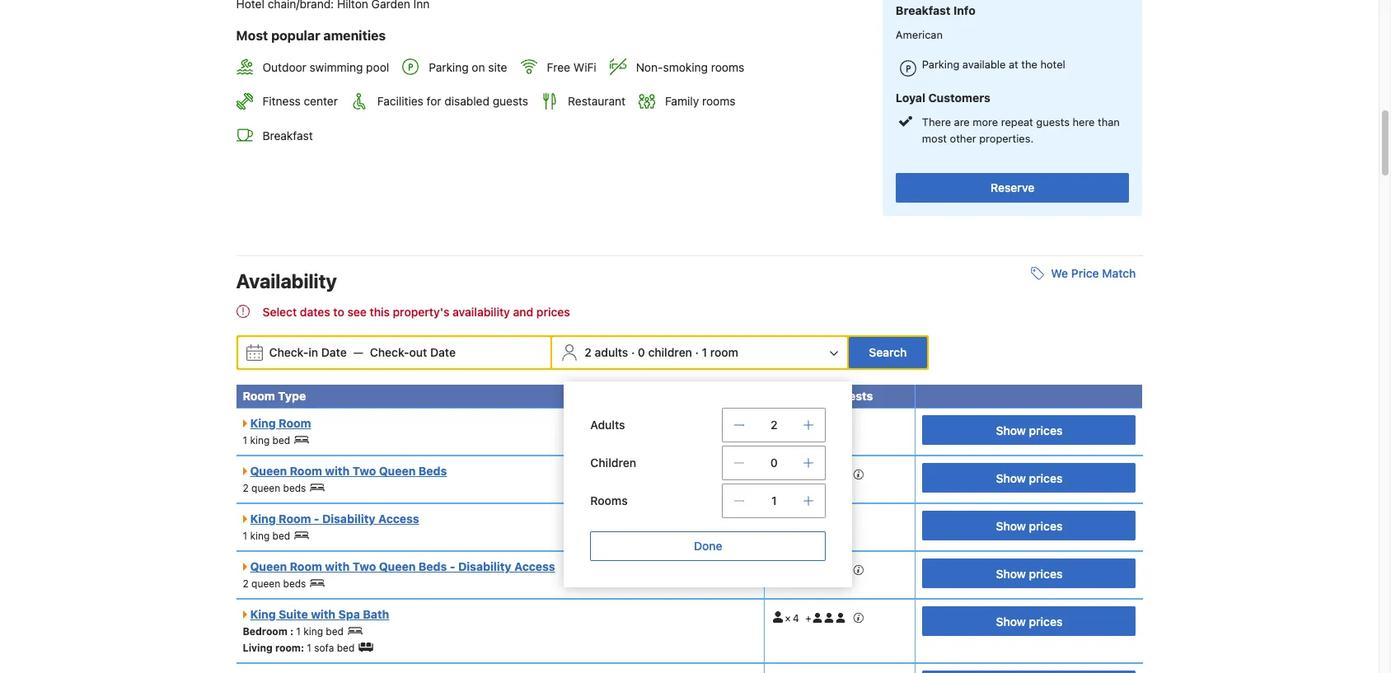 Task type: vqa. For each thing, say whether or not it's contained in the screenshot.
the rightmost your
no



Task type: describe. For each thing, give the bounding box(es) containing it.
2 adults, 1 child element for king room
[[772, 415, 841, 434]]

king for king suite with spa bath
[[250, 607, 276, 621]]

queen for queen room with two queen beds
[[251, 482, 280, 494]]

prices for queen room with two queen beds
[[1029, 471, 1063, 485]]

2 down king room link
[[243, 482, 249, 494]]

adults
[[595, 345, 628, 359]]

breakfast for breakfast info
[[896, 3, 951, 17]]

1 · from the left
[[631, 345, 635, 359]]

2 × from the top
[[785, 565, 791, 577]]

room inside "button"
[[710, 345, 739, 359]]

hotel
[[1041, 58, 1066, 71]]

bed down king room - disability access link
[[273, 530, 290, 542]]

and
[[513, 305, 534, 319]]

queen for queen room with two queen beds - disability access
[[251, 578, 280, 590]]

customers
[[929, 91, 991, 105]]

site
[[488, 60, 507, 74]]

suite
[[279, 607, 308, 621]]

children
[[648, 345, 692, 359]]

number
[[772, 389, 817, 403]]

2 check- from the left
[[370, 345, 409, 359]]

check-out date button
[[363, 338, 462, 368]]

1 sofa bed
[[307, 642, 355, 654]]

pool
[[366, 60, 389, 74]]

loyal
[[896, 91, 926, 105]]

breakfast for breakfast
[[263, 128, 313, 142]]

living room :
[[243, 642, 304, 654]]

king for king room
[[250, 416, 276, 430]]

parking on site
[[429, 60, 507, 74]]

free
[[547, 60, 570, 74]]

we price match
[[1051, 266, 1136, 280]]

queen down king room link
[[250, 464, 287, 478]]

availability
[[236, 269, 337, 293]]

show for king suite with spa bath
[[996, 615, 1026, 629]]

4 adults, 3 children element for queen room with two queen beds - disability access
[[772, 559, 865, 577]]

2 adults · 0 children · 1 room button
[[554, 337, 846, 368]]

swimming
[[310, 60, 363, 74]]

info
[[954, 3, 976, 17]]

bed right sofa
[[337, 642, 355, 654]]

1 horizontal spatial 0
[[771, 456, 778, 470]]

0 vertical spatial rooms
[[711, 60, 745, 74]]

property's
[[393, 305, 450, 319]]

queen up king room - disability access
[[379, 464, 416, 478]]

4 adults, 3 children element for king suite with spa bath
[[772, 607, 865, 625]]

room for queen room with two queen beds
[[290, 464, 322, 478]]

2 adults, 1 child element for king room - disability access
[[772, 511, 841, 529]]

2 adults · 0 children · 1 room
[[585, 345, 739, 359]]

beds for queen room with two queen beds
[[419, 464, 447, 478]]

popular
[[271, 28, 320, 43]]

king room
[[250, 416, 311, 430]]

there are more repeat guests here than most other properties.
[[922, 115, 1120, 145]]

0 vertical spatial :
[[290, 626, 294, 638]]

rooms
[[590, 494, 628, 508]]

amenities
[[324, 28, 386, 43]]

king room link
[[243, 416, 311, 430]]

restaurant
[[568, 94, 626, 108]]

adults
[[590, 418, 625, 432]]

1 inside "button"
[[702, 345, 707, 359]]

king for king room
[[250, 434, 270, 447]]

prices for king room
[[1029, 423, 1063, 437]]

1 king bed for king room - disability access
[[243, 530, 290, 542]]

beds for queen room with two queen beds - disability access
[[283, 578, 306, 590]]

this
[[370, 305, 390, 319]]

+ for king suite with spa bath
[[806, 613, 812, 625]]

two for queen room with two queen beds
[[353, 464, 376, 478]]

number of guests
[[772, 389, 873, 403]]

king suite with spa bath
[[250, 607, 389, 621]]

beds for queen room with two queen beds - disability access
[[419, 560, 447, 574]]

there
[[922, 115, 951, 129]]

1 horizontal spatial disability
[[458, 560, 512, 574]]

center
[[304, 94, 338, 108]]

free wifi
[[547, 60, 597, 74]]

non-smoking rooms
[[636, 60, 745, 74]]

american
[[896, 28, 943, 41]]

price
[[1071, 266, 1099, 280]]

—
[[353, 345, 363, 359]]

other
[[950, 132, 976, 145]]

bedroom :
[[243, 626, 294, 638]]

1 vertical spatial -
[[450, 560, 455, 574]]

repeat
[[1001, 115, 1033, 129]]

2 × 4 from the top
[[785, 565, 799, 577]]

king suite with spa bath link
[[243, 607, 389, 621]]

queen room with two queen beds link
[[243, 464, 447, 478]]

most
[[236, 28, 268, 43]]

4 for queen room with two queen beds
[[793, 469, 799, 482]]

see
[[347, 305, 367, 319]]

× 4 for queen room with two queen beds
[[785, 469, 799, 482]]

0 vertical spatial access
[[378, 512, 419, 526]]

king for king room - disability access
[[250, 530, 270, 542]]

select
[[263, 305, 297, 319]]

breakfast info
[[896, 3, 976, 17]]

type
[[278, 389, 306, 403]]

room up king room link
[[243, 389, 275, 403]]

parking for parking available at the hotel
[[922, 58, 960, 71]]

1 horizontal spatial access
[[514, 560, 555, 574]]

bedroom
[[243, 626, 288, 638]]

outdoor
[[263, 60, 307, 74]]

availability
[[453, 305, 510, 319]]

4 for king suite with spa bath
[[793, 613, 799, 625]]

are
[[954, 115, 970, 129]]

most popular amenities
[[236, 28, 386, 43]]

out
[[409, 345, 427, 359]]

outdoor swimming pool
[[263, 60, 389, 74]]

done button
[[590, 532, 826, 561]]

smoking
[[663, 60, 708, 74]]

2 4 from the top
[[793, 565, 799, 577]]

+ for king room - disability access
[[805, 517, 811, 529]]

show prices for queen room with two queen beds
[[996, 471, 1063, 485]]

parking available at the hotel
[[922, 58, 1066, 71]]

on
[[472, 60, 485, 74]]

show prices for king room
[[996, 423, 1063, 437]]

prices for king room - disability access
[[1029, 519, 1063, 533]]

2 up bedroom
[[243, 578, 249, 590]]

family
[[665, 94, 699, 108]]

room for king room - disability access
[[279, 512, 311, 526]]

here
[[1073, 115, 1095, 129]]

family rooms
[[665, 94, 736, 108]]

queen up bath
[[379, 560, 416, 574]]



Task type: locate. For each thing, give the bounding box(es) containing it.
4 show from the top
[[996, 567, 1026, 581]]

2 vertical spatial 2 adults, 1 child element
[[772, 671, 841, 673]]

1 horizontal spatial guests
[[835, 389, 873, 403]]

4 adults, 3 children element
[[772, 463, 865, 482], [772, 559, 865, 577], [772, 607, 865, 625]]

: left sofa
[[301, 642, 304, 654]]

0 vertical spatial × 4
[[785, 469, 799, 482]]

1 queen from the top
[[251, 482, 280, 494]]

1 two from the top
[[353, 464, 376, 478]]

room down queen room with two queen beds link
[[279, 512, 311, 526]]

beds
[[283, 482, 306, 494], [283, 578, 306, 590]]

2 inside "button"
[[585, 345, 592, 359]]

2 4 adults, 3 children element from the top
[[772, 559, 865, 577]]

0 horizontal spatial date
[[321, 345, 347, 359]]

2 queen beds for queen room with two queen beds - disability access
[[243, 578, 306, 590]]

reserve button
[[896, 173, 1130, 203]]

two up king room - disability access
[[353, 464, 376, 478]]

0 horizontal spatial 0
[[638, 345, 645, 359]]

0 vertical spatial 4
[[793, 469, 799, 482]]

1 vertical spatial queen
[[251, 578, 280, 590]]

fitness
[[263, 94, 301, 108]]

most
[[922, 132, 947, 145]]

4
[[793, 469, 799, 482], [793, 565, 799, 577], [793, 613, 799, 625]]

king down king room link
[[250, 434, 270, 447]]

2 two from the top
[[353, 560, 376, 574]]

access
[[378, 512, 419, 526], [514, 560, 555, 574]]

1 horizontal spatial breakfast
[[896, 3, 951, 17]]

select dates to see this property's availability and prices
[[263, 305, 570, 319]]

+ for queen room with two queen beds - disability access
[[806, 565, 812, 577]]

of
[[820, 389, 832, 403]]

0 vertical spatial king
[[250, 434, 270, 447]]

with left spa
[[311, 607, 336, 621]]

1 4 from the top
[[793, 469, 799, 482]]

room type
[[243, 389, 306, 403]]

king
[[250, 434, 270, 447], [250, 530, 270, 542], [303, 626, 323, 638]]

bath
[[363, 607, 389, 621]]

· right adults on the left
[[631, 345, 635, 359]]

0 vertical spatial guests
[[493, 94, 528, 108]]

room for queen room with two queen beds - disability access
[[290, 560, 322, 574]]

1 vertical spatial ×
[[785, 565, 791, 577]]

0 vertical spatial 1 king bed
[[243, 434, 290, 447]]

4 show prices from the top
[[996, 567, 1063, 581]]

1 × from the top
[[785, 469, 791, 482]]

1 king bed
[[243, 434, 290, 447], [243, 530, 290, 542], [296, 626, 344, 638]]

2 queen beds
[[243, 482, 306, 494], [243, 578, 306, 590]]

0 vertical spatial beds
[[419, 464, 447, 478]]

in
[[309, 345, 318, 359]]

date right out
[[430, 345, 456, 359]]

3 4 from the top
[[793, 613, 799, 625]]

× for queen room with two queen beds
[[785, 469, 791, 482]]

0 horizontal spatial ·
[[631, 345, 635, 359]]

show for queen room with two queen beds - disability access
[[996, 567, 1026, 581]]

properties.
[[979, 132, 1034, 145]]

0 vertical spatial king
[[250, 416, 276, 430]]

wifi
[[574, 60, 597, 74]]

2 · from the left
[[695, 345, 699, 359]]

1 beds from the top
[[283, 482, 306, 494]]

date right in on the left bottom of page
[[321, 345, 347, 359]]

1 vertical spatial room
[[275, 642, 301, 654]]

0 vertical spatial disability
[[322, 512, 376, 526]]

1 2 queen beds from the top
[[243, 482, 306, 494]]

than
[[1098, 115, 1120, 129]]

1 vertical spatial two
[[353, 560, 376, 574]]

guests left 'here'
[[1036, 115, 1070, 129]]

done
[[694, 539, 723, 553]]

prices for king suite with spa bath
[[1029, 615, 1063, 629]]

two
[[353, 464, 376, 478], [353, 560, 376, 574]]

with up king room - disability access
[[325, 464, 350, 478]]

1 horizontal spatial check-
[[370, 345, 409, 359]]

3 × from the top
[[785, 613, 791, 625]]

1 horizontal spatial room
[[710, 345, 739, 359]]

끖
[[899, 116, 913, 127]]

2 vertical spatial 1 king bed
[[296, 626, 344, 638]]

1 king bed down king room - disability access link
[[243, 530, 290, 542]]

1 vertical spatial 4 adults, 3 children element
[[772, 559, 865, 577]]

bed
[[273, 434, 290, 447], [273, 530, 290, 542], [326, 626, 344, 638], [337, 642, 355, 654]]

guests inside the there are more repeat guests here than most other properties.
[[1036, 115, 1070, 129]]

check- down the select
[[269, 345, 309, 359]]

1 horizontal spatial parking
[[922, 58, 960, 71]]

queen room with two queen beds
[[250, 464, 447, 478]]

1 horizontal spatial -
[[450, 560, 455, 574]]

select dates to see this property's availability and prices region
[[236, 302, 1143, 322]]

breakfast
[[896, 3, 951, 17], [263, 128, 313, 142]]

room for king room
[[279, 416, 311, 430]]

2 vertical spatial king
[[303, 626, 323, 638]]

room down bedroom :
[[275, 642, 301, 654]]

2 vertical spatial ×
[[785, 613, 791, 625]]

sofa
[[314, 642, 334, 654]]

1 4 adults, 3 children element from the top
[[772, 463, 865, 482]]

3 king from the top
[[250, 607, 276, 621]]

rooms right family
[[702, 94, 736, 108]]

prices
[[537, 305, 570, 319], [1029, 423, 1063, 437], [1029, 471, 1063, 485], [1029, 519, 1063, 533], [1029, 567, 1063, 581], [1029, 615, 1063, 629]]

with for queen room with two queen beds - disability access
[[325, 560, 350, 574]]

5 show from the top
[[996, 615, 1026, 629]]

1 beds from the top
[[419, 464, 447, 478]]

2 horizontal spatial guests
[[1036, 115, 1070, 129]]

1 horizontal spatial ·
[[695, 345, 699, 359]]

0 horizontal spatial breakfast
[[263, 128, 313, 142]]

check-in date button
[[263, 338, 353, 368]]

we
[[1051, 266, 1068, 280]]

parking left on
[[429, 60, 469, 74]]

available
[[963, 58, 1006, 71]]

show for king room - disability access
[[996, 519, 1026, 533]]

1 × 4 from the top
[[785, 469, 799, 482]]

show prices for king room - disability access
[[996, 519, 1063, 533]]

2
[[585, 345, 592, 359], [771, 418, 778, 432], [243, 482, 249, 494], [243, 578, 249, 590]]

: down the "suite"
[[290, 626, 294, 638]]

0 vertical spatial breakfast
[[896, 3, 951, 17]]

2 queen beds for queen room with two queen beds
[[243, 482, 306, 494]]

2 vertical spatial king
[[250, 607, 276, 621]]

queen room with two queen beds - disability access
[[250, 560, 555, 574]]

1 check- from the left
[[269, 345, 309, 359]]

+ for queen room with two queen beds
[[806, 469, 812, 482]]

2 vertical spatial 4
[[793, 613, 799, 625]]

non-
[[636, 60, 663, 74]]

2 left adults on the left
[[585, 345, 592, 359]]

0 horizontal spatial -
[[314, 512, 319, 526]]

disabled
[[445, 94, 490, 108]]

show for king room
[[996, 423, 1026, 437]]

two up bath
[[353, 560, 376, 574]]

beds for queen room with two queen beds
[[283, 482, 306, 494]]

rooms right smoking
[[711, 60, 745, 74]]

1 show prices from the top
[[996, 423, 1063, 437]]

for
[[427, 94, 441, 108]]

facilities for disabled guests
[[377, 94, 528, 108]]

2 date from the left
[[430, 345, 456, 359]]

2 vertical spatial × 4
[[785, 613, 799, 625]]

1 vertical spatial × 4
[[785, 565, 799, 577]]

more
[[973, 115, 998, 129]]

5 show prices from the top
[[996, 615, 1063, 629]]

queen down king room link
[[251, 482, 280, 494]]

0
[[638, 345, 645, 359], [771, 456, 778, 470]]

parking up loyal customers
[[922, 58, 960, 71]]

1 king from the top
[[250, 416, 276, 430]]

1 vertical spatial with
[[325, 560, 350, 574]]

1 vertical spatial beds
[[283, 578, 306, 590]]

· right the children
[[695, 345, 699, 359]]

loyal customers
[[896, 91, 991, 105]]

1 vertical spatial 0
[[771, 456, 778, 470]]

show prices for king suite with spa bath
[[996, 615, 1063, 629]]

king down king room - disability access link
[[250, 530, 270, 542]]

room up king suite with spa bath link
[[290, 560, 322, 574]]

breakfast down fitness
[[263, 128, 313, 142]]

1 vertical spatial guests
[[1036, 115, 1070, 129]]

3 show from the top
[[996, 519, 1026, 533]]

prices inside region
[[537, 305, 570, 319]]

facilities
[[377, 94, 424, 108]]

children
[[590, 456, 636, 470]]

king for king room - disability access
[[250, 512, 276, 526]]

1 vertical spatial disability
[[458, 560, 512, 574]]

with for queen room with two queen beds
[[325, 464, 350, 478]]

king room - disability access link
[[243, 512, 419, 526]]

we price match button
[[1025, 259, 1143, 288]]

with for king suite with spa bath
[[311, 607, 336, 621]]

2 beds from the top
[[283, 578, 306, 590]]

1 show from the top
[[996, 423, 1026, 437]]

2 2 adults, 1 child element from the top
[[772, 511, 841, 529]]

1 king bed down king room link
[[243, 434, 290, 447]]

3 2 adults, 1 child element from the top
[[772, 671, 841, 673]]

reserve
[[991, 180, 1035, 194]]

to
[[333, 305, 344, 319]]

show for queen room with two queen beds
[[996, 471, 1026, 485]]

show
[[996, 423, 1026, 437], [996, 471, 1026, 485], [996, 519, 1026, 533], [996, 567, 1026, 581], [996, 615, 1026, 629]]

2 queen beds up king room - disability access link
[[243, 482, 306, 494]]

king room - disability access
[[250, 512, 419, 526]]

2 2 queen beds from the top
[[243, 578, 306, 590]]

3 4 adults, 3 children element from the top
[[772, 607, 865, 625]]

0 inside "button"
[[638, 345, 645, 359]]

0 horizontal spatial access
[[378, 512, 419, 526]]

two for queen room with two queen beds - disability access
[[353, 560, 376, 574]]

3 × 4 from the top
[[785, 613, 799, 625]]

match
[[1102, 266, 1136, 280]]

queen up the "suite"
[[250, 560, 287, 574]]

2 show prices from the top
[[996, 471, 1063, 485]]

queen room with two queen beds - disability access link
[[243, 560, 555, 574]]

check- right —
[[370, 345, 409, 359]]

1 king bed for king room
[[243, 434, 290, 447]]

2 vertical spatial with
[[311, 607, 336, 621]]

0 horizontal spatial check-
[[269, 345, 309, 359]]

0 vertical spatial queen
[[251, 482, 280, 494]]

2 vertical spatial 4 adults, 3 children element
[[772, 607, 865, 625]]

2 down number
[[771, 418, 778, 432]]

beds up king room - disability access link
[[283, 482, 306, 494]]

queen up the "suite"
[[251, 578, 280, 590]]

at
[[1009, 58, 1019, 71]]

0 vertical spatial 0
[[638, 345, 645, 359]]

2 adults, 1 child element
[[772, 415, 841, 434], [772, 511, 841, 529], [772, 671, 841, 673]]

0 vertical spatial 2 queen beds
[[243, 482, 306, 494]]

2 king from the top
[[250, 512, 276, 526]]

1 vertical spatial 2 queen beds
[[243, 578, 306, 590]]

1 vertical spatial 4
[[793, 565, 799, 577]]

1 vertical spatial rooms
[[702, 94, 736, 108]]

1 vertical spatial :
[[301, 642, 304, 654]]

breakfast up 'american'
[[896, 3, 951, 17]]

2 show from the top
[[996, 471, 1026, 485]]

beds up the "suite"
[[283, 578, 306, 590]]

0 vertical spatial two
[[353, 464, 376, 478]]

3 show prices from the top
[[996, 519, 1063, 533]]

1 vertical spatial beds
[[419, 560, 447, 574]]

0 left the children
[[638, 345, 645, 359]]

the
[[1022, 58, 1038, 71]]

spa
[[338, 607, 360, 621]]

bed down king room
[[273, 434, 290, 447]]

room down select dates to see this property's availability and prices region
[[710, 345, 739, 359]]

1 horizontal spatial date
[[430, 345, 456, 359]]

0 horizontal spatial :
[[290, 626, 294, 638]]

with down king room - disability access
[[325, 560, 350, 574]]

1 vertical spatial 1 king bed
[[243, 530, 290, 542]]

beds
[[419, 464, 447, 478], [419, 560, 447, 574]]

0 down number
[[771, 456, 778, 470]]

0 vertical spatial beds
[[283, 482, 306, 494]]

0 horizontal spatial guests
[[493, 94, 528, 108]]

0 horizontal spatial disability
[[322, 512, 376, 526]]

living
[[243, 642, 273, 654]]

-
[[314, 512, 319, 526], [450, 560, 455, 574]]

0 vertical spatial 2 adults, 1 child element
[[772, 415, 841, 434]]

× 4 for king suite with spa bath
[[785, 613, 799, 625]]

dates
[[300, 305, 330, 319]]

1 king bed up sofa
[[296, 626, 344, 638]]

×
[[785, 469, 791, 482], [785, 565, 791, 577], [785, 613, 791, 625]]

prices for queen room with two queen beds - disability access
[[1029, 567, 1063, 581]]

bed up 1 sofa bed
[[326, 626, 344, 638]]

parking for parking on site
[[429, 60, 469, 74]]

1 vertical spatial 2 adults, 1 child element
[[772, 511, 841, 529]]

search button
[[849, 337, 927, 368]]

4 adults, 3 children element for queen room with two queen beds
[[772, 463, 865, 482]]

0 vertical spatial room
[[710, 345, 739, 359]]

0 vertical spatial with
[[325, 464, 350, 478]]

0 vertical spatial 4 adults, 3 children element
[[772, 463, 865, 482]]

check-in date — check-out date
[[269, 345, 456, 359]]

1 horizontal spatial :
[[301, 642, 304, 654]]

1 vertical spatial access
[[514, 560, 555, 574]]

+ for king room
[[805, 421, 811, 434]]

2 beds from the top
[[419, 560, 447, 574]]

1 vertical spatial king
[[250, 512, 276, 526]]

fitness center
[[263, 94, 338, 108]]

1 date from the left
[[321, 345, 347, 359]]

show prices for queen room with two queen beds - disability access
[[996, 567, 1063, 581]]

1 2 adults, 1 child element from the top
[[772, 415, 841, 434]]

0 horizontal spatial room
[[275, 642, 301, 654]]

2 queen beds up the "suite"
[[243, 578, 306, 590]]

king down king suite with spa bath link
[[303, 626, 323, 638]]

1 vertical spatial breakfast
[[263, 128, 313, 142]]

guests down site
[[493, 94, 528, 108]]

1 vertical spatial king
[[250, 530, 270, 542]]

× for king suite with spa bath
[[785, 613, 791, 625]]

with
[[325, 464, 350, 478], [325, 560, 350, 574], [311, 607, 336, 621]]

search
[[869, 345, 907, 359]]

disability
[[322, 512, 376, 526], [458, 560, 512, 574]]

0 horizontal spatial parking
[[429, 60, 469, 74]]

room down type
[[279, 416, 311, 430]]

guests right of
[[835, 389, 873, 403]]

queen
[[250, 464, 287, 478], [379, 464, 416, 478], [250, 560, 287, 574], [379, 560, 416, 574]]

guests
[[493, 94, 528, 108], [1036, 115, 1070, 129], [835, 389, 873, 403]]

0 vertical spatial -
[[314, 512, 319, 526]]

2 queen from the top
[[251, 578, 280, 590]]

room up king room - disability access link
[[290, 464, 322, 478]]

2 vertical spatial guests
[[835, 389, 873, 403]]

0 vertical spatial ×
[[785, 469, 791, 482]]



